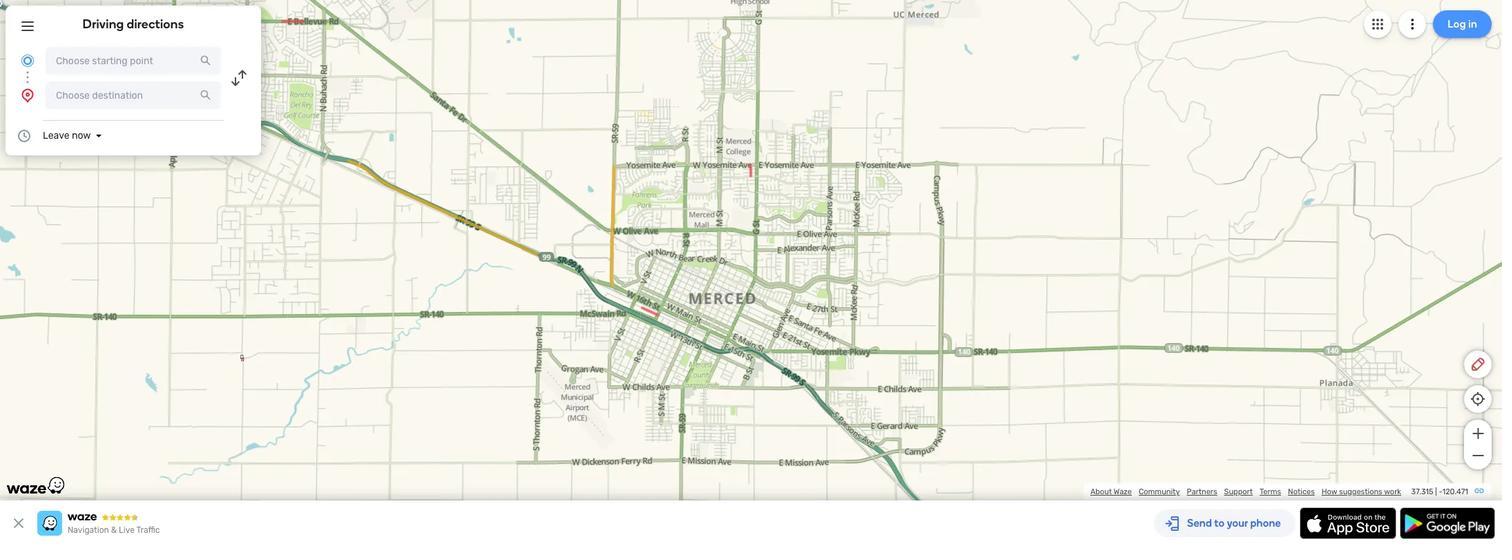 Task type: locate. For each thing, give the bounding box(es) containing it.
&
[[111, 526, 117, 535]]

suggestions
[[1339, 488, 1383, 497]]

leave
[[43, 130, 69, 142]]

|
[[1436, 488, 1437, 497]]

driving directions
[[83, 17, 184, 32]]

leave now
[[43, 130, 91, 142]]

waze
[[1114, 488, 1132, 497]]

x image
[[10, 515, 27, 532]]

clock image
[[16, 128, 32, 144]]

link image
[[1474, 486, 1485, 497]]

police image
[[0, 0, 2, 8]]

37.315
[[1412, 488, 1434, 497]]

about waze link
[[1091, 488, 1132, 497]]

Choose destination text field
[[46, 82, 221, 109]]

zoom out image
[[1470, 448, 1487, 464]]

about
[[1091, 488, 1112, 497]]

37.315 | -120.471
[[1412, 488, 1468, 497]]

notices link
[[1288, 488, 1315, 497]]

zoom in image
[[1470, 425, 1487, 442]]

terms
[[1260, 488, 1281, 497]]

partners
[[1187, 488, 1217, 497]]

terms link
[[1260, 488, 1281, 497]]

work
[[1384, 488, 1401, 497]]

how suggestions work link
[[1322, 488, 1401, 497]]

120.471
[[1443, 488, 1468, 497]]

support
[[1224, 488, 1253, 497]]

partners link
[[1187, 488, 1217, 497]]

driving
[[83, 17, 124, 32]]

-
[[1439, 488, 1443, 497]]

community link
[[1139, 488, 1180, 497]]

notices
[[1288, 488, 1315, 497]]



Task type: vqa. For each thing, say whether or not it's contained in the screenshot.
42.7
no



Task type: describe. For each thing, give the bounding box(es) containing it.
Choose starting point text field
[[46, 47, 221, 75]]

community
[[1139, 488, 1180, 497]]

directions
[[127, 17, 184, 32]]

support link
[[1224, 488, 1253, 497]]

pencil image
[[1470, 356, 1486, 373]]

navigation
[[68, 526, 109, 535]]

current location image
[[19, 52, 36, 69]]

location image
[[19, 87, 36, 104]]

about waze community partners support terms notices how suggestions work
[[1091, 488, 1401, 497]]

live
[[119, 526, 135, 535]]

how
[[1322, 488, 1337, 497]]

navigation & live traffic
[[68, 526, 160, 535]]

now
[[72, 130, 91, 142]]

traffic
[[136, 526, 160, 535]]



